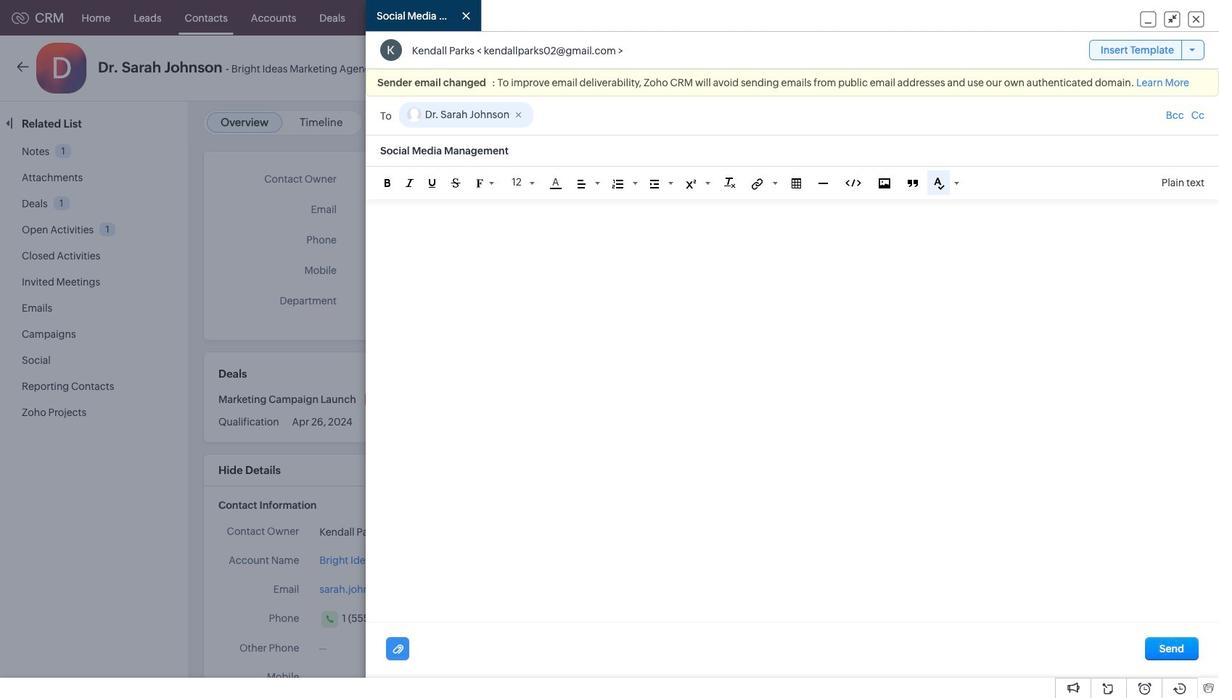 Task type: locate. For each thing, give the bounding box(es) containing it.
Subject text field
[[366, 136, 1219, 166]]

script image
[[685, 180, 696, 188]]

previous record image
[[1162, 63, 1169, 73]]

links image
[[751, 178, 763, 190]]

logo image
[[12, 12, 29, 24]]

indent image
[[650, 180, 659, 188]]



Task type: describe. For each thing, give the bounding box(es) containing it.
alignment image
[[577, 180, 585, 188]]

spell check image
[[934, 178, 944, 190]]

list image
[[612, 180, 623, 188]]



Task type: vqa. For each thing, say whether or not it's contained in the screenshot.
Script 'icon'
yes



